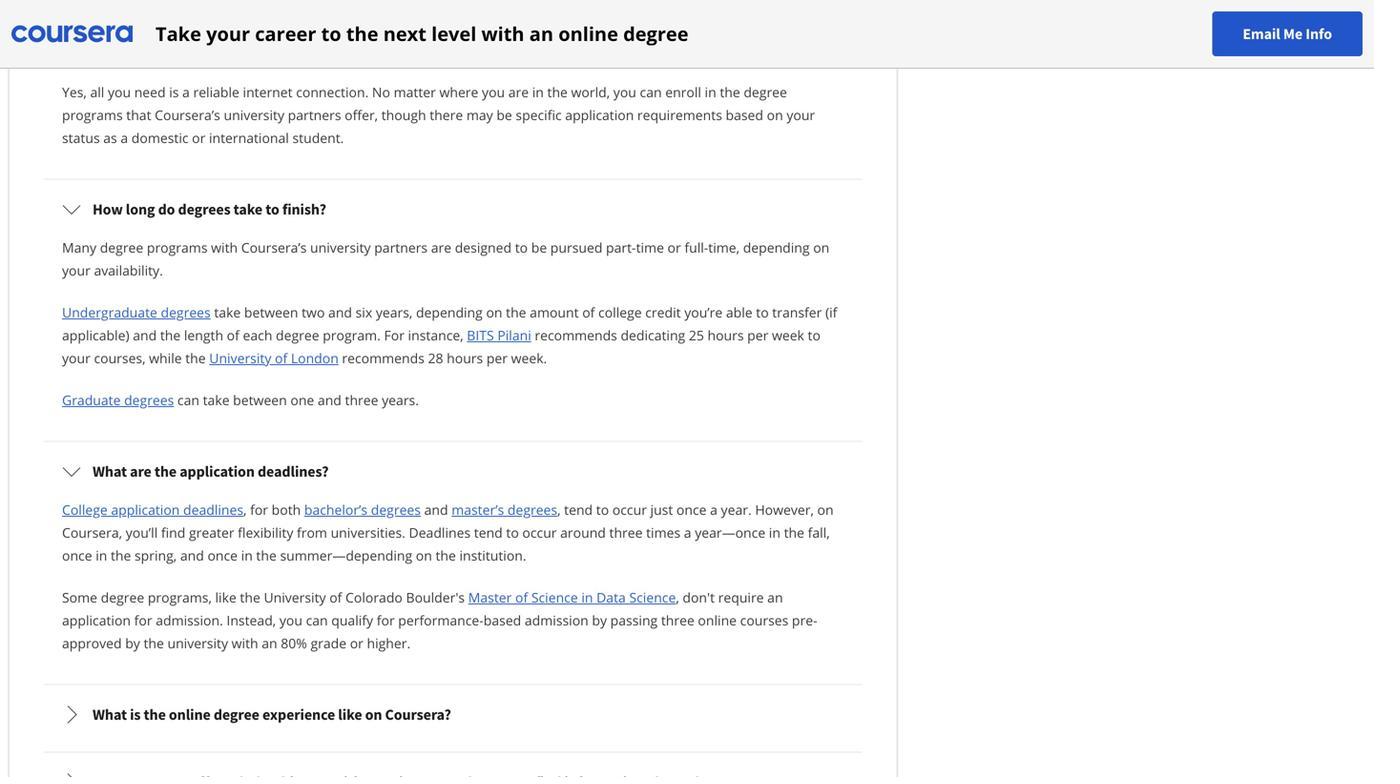 Task type: locate. For each thing, give the bounding box(es) containing it.
in up matter
[[412, 44, 425, 63]]

your inside yes, all you need is a reliable internet connection. no matter where you are in the world, you can enroll in the degree programs that coursera's university partners offer, though there may be specific application requirements based on your status as a domestic or international student.
[[787, 106, 815, 124]]

based
[[726, 106, 764, 124], [484, 612, 521, 630]]

1 horizontal spatial ,
[[558, 501, 561, 519]]

0 horizontal spatial three
[[345, 391, 378, 410]]

per down able
[[748, 326, 769, 345]]

for up higher.
[[377, 612, 395, 630]]

online
[[559, 21, 618, 47], [160, 44, 202, 63], [698, 612, 737, 630], [169, 706, 211, 725]]

0 horizontal spatial an
[[262, 635, 277, 653]]

graduate degrees can take between one and three years.
[[62, 391, 419, 410]]

recommends down amount
[[535, 326, 617, 345]]

university up "international"
[[224, 106, 284, 124]]

1 horizontal spatial science
[[629, 589, 676, 607]]

1 vertical spatial from
[[297, 524, 327, 542]]

find
[[161, 524, 186, 542]]

bachelor's
[[304, 501, 368, 519]]

partners down how long do degrees take to finish? dropdown button
[[374, 239, 428, 257]]

1 horizontal spatial tend
[[564, 501, 593, 519]]

, up around
[[558, 501, 561, 519]]

1 horizontal spatial hours
[[708, 326, 744, 345]]

me
[[1284, 24, 1303, 43]]

1 vertical spatial based
[[484, 612, 521, 630]]

1 horizontal spatial depending
[[743, 239, 810, 257]]

long
[[126, 200, 155, 219]]

for
[[384, 326, 405, 345]]

0 horizontal spatial courses
[[254, 44, 305, 63]]

hours down bits
[[447, 349, 483, 368]]

degrees right do
[[178, 200, 231, 219]]

0 horizontal spatial recommends
[[342, 349, 425, 368]]

yes, all you need is a reliable internet connection. no matter where you are in the world, you can enroll in the degree programs that coursera's university partners offer, though there may be specific application requirements based on your status as a domestic or international student.
[[62, 83, 815, 147]]

colorado
[[346, 589, 403, 607]]

degree inside yes, all you need is a reliable internet connection. no matter where you are in the world, you can enroll in the degree programs that coursera's university partners offer, though there may be specific application requirements based on your status as a domestic or international student.
[[744, 83, 787, 101]]

application inside yes, all you need is a reliable internet connection. no matter where you are in the world, you can enroll in the degree programs that coursera's university partners offer, though there may be specific application requirements based on your status as a domestic or international student.
[[565, 106, 634, 124]]

be right may
[[497, 106, 512, 124]]

by
[[592, 612, 607, 630], [125, 635, 140, 653]]

, left don't
[[676, 589, 679, 607]]

degree inside 'many degree programs with coursera's university partners are designed to be pursued part-time or full-time, depending on your availability.'
[[100, 239, 143, 257]]

on up (if
[[813, 239, 830, 257]]

university down admission.
[[168, 635, 228, 653]]

degrees up universities.
[[371, 501, 421, 519]]

1 what from the top
[[93, 462, 127, 482]]

all
[[90, 83, 104, 101]]

anywhere
[[343, 44, 409, 63]]

occur left just on the bottom left of page
[[613, 501, 647, 519]]

1 horizontal spatial are
[[431, 239, 452, 257]]

application up approved
[[62, 612, 131, 630]]

london
[[291, 349, 339, 368]]

info
[[1306, 24, 1333, 43]]

0 horizontal spatial or
[[192, 129, 206, 147]]

you'll
[[126, 524, 158, 542]]

are up specific
[[509, 83, 529, 101]]

0 horizontal spatial are
[[130, 462, 152, 482]]

can
[[640, 83, 662, 101], [177, 391, 199, 410], [306, 612, 328, 630]]

hours
[[708, 326, 744, 345], [447, 349, 483, 368]]

0 vertical spatial per
[[748, 326, 769, 345]]

with inside 'many degree programs with coursera's university partners are designed to be pursued part-time or full-time, depending on your availability.'
[[211, 239, 238, 257]]

1 vertical spatial are
[[431, 239, 452, 257]]

an left 80%
[[262, 635, 277, 653]]

2 horizontal spatial or
[[668, 239, 681, 257]]

can left enroll
[[640, 83, 662, 101]]

to left finish?
[[266, 200, 279, 219]]

2 horizontal spatial an
[[768, 589, 783, 607]]

1 vertical spatial partners
[[374, 239, 428, 257]]

like
[[215, 589, 237, 607], [338, 706, 362, 725]]

0 vertical spatial like
[[215, 589, 237, 607]]

a right as
[[121, 129, 128, 147]]

of left london
[[275, 349, 288, 368]]

0 vertical spatial or
[[192, 129, 206, 147]]

online down admission.
[[169, 706, 211, 725]]

1 vertical spatial be
[[531, 239, 547, 257]]

are up college application deadlines link
[[130, 462, 152, 482]]

bits
[[467, 326, 494, 345]]

finish?
[[282, 200, 326, 219]]

pre-
[[792, 612, 818, 630]]

, for admission
[[676, 589, 679, 607]]

0 vertical spatial courses
[[254, 44, 305, 63]]

partners up the student.
[[288, 106, 341, 124]]

a
[[182, 83, 190, 101], [121, 129, 128, 147], [710, 501, 718, 519], [684, 524, 692, 542]]

reliable
[[193, 83, 239, 101]]

0 vertical spatial what
[[93, 462, 127, 482]]

2 vertical spatial three
[[661, 612, 695, 630]]

and down find
[[180, 547, 204, 565]]

degree up availability.
[[100, 239, 143, 257]]

courses up the internet
[[254, 44, 305, 63]]

on inside 'many degree programs with coursera's university partners are designed to be pursued part-time or full-time, depending on your availability.'
[[813, 239, 830, 257]]

is inside yes, all you need is a reliable internet connection. no matter where you are in the world, you can enroll in the degree programs that coursera's university partners offer, though there may be specific application requirements based on your status as a domestic or international student.
[[169, 83, 179, 101]]

0 vertical spatial three
[[345, 391, 378, 410]]

programs down all
[[62, 106, 123, 124]]

yes,
[[62, 83, 87, 101]]

data
[[597, 589, 626, 607]]

and up deadlines
[[424, 501, 448, 519]]

coursera's
[[155, 106, 220, 124], [241, 239, 307, 257]]

0 vertical spatial partners
[[288, 106, 341, 124]]

master
[[468, 589, 512, 607]]

2 horizontal spatial for
[[377, 612, 395, 630]]

university up 80%
[[264, 589, 326, 607]]

once right just on the bottom left of page
[[677, 501, 707, 519]]

an right require
[[768, 589, 783, 607]]

science up passing
[[629, 589, 676, 607]]

1 vertical spatial three
[[609, 524, 643, 542]]

courses
[[254, 44, 305, 63], [740, 612, 789, 630]]

between inside take between two and six years, depending on the amount of college credit you're able to transfer (if applicable) and the length of each degree program. for instance,
[[244, 304, 298, 322]]

1 horizontal spatial per
[[748, 326, 769, 345]]

and left six
[[328, 304, 352, 322]]

each
[[243, 326, 272, 345]]

28
[[428, 349, 443, 368]]

i
[[121, 44, 125, 63]]

between up each
[[244, 304, 298, 322]]

institution.
[[460, 547, 527, 565]]

of up qualify
[[330, 589, 342, 607]]

based down master
[[484, 612, 521, 630]]

1 vertical spatial by
[[125, 635, 140, 653]]

may
[[467, 106, 493, 124]]

1 horizontal spatial programs
[[147, 239, 208, 257]]

what are the application deadlines?
[[93, 462, 329, 482]]

1 vertical spatial university
[[310, 239, 371, 257]]

what up the college
[[93, 462, 127, 482]]

with right level
[[482, 21, 525, 47]]

spring,
[[135, 547, 177, 565]]

three left times
[[609, 524, 643, 542]]

0 horizontal spatial is
[[130, 706, 141, 725]]

with down instead,
[[232, 635, 258, 653]]

your inside 'many degree programs with coursera's university partners are designed to be pursued part-time or full-time, depending on your availability.'
[[62, 262, 91, 280]]

as
[[103, 129, 117, 147]]

are inside dropdown button
[[130, 462, 152, 482]]

year—once
[[695, 524, 766, 542]]

based right 'requirements' at top
[[726, 106, 764, 124]]

0 vertical spatial between
[[244, 304, 298, 322]]

0 vertical spatial is
[[169, 83, 179, 101]]

degree up enroll
[[623, 21, 689, 47]]

2 vertical spatial or
[[350, 635, 364, 653]]

0 horizontal spatial ,
[[243, 501, 247, 519]]

coursera's inside yes, all you need is a reliable internet connection. no matter where you are in the world, you can enroll in the degree programs that coursera's university partners offer, though there may be specific application requirements based on your status as a domestic or international student.
[[155, 106, 220, 124]]

to inside 'recommends dedicating 25 hours per week to your courses, while the'
[[808, 326, 821, 345]]

science
[[532, 589, 578, 607], [629, 589, 676, 607]]

1 vertical spatial like
[[338, 706, 362, 725]]

however,
[[755, 501, 814, 519]]

, up the flexibility
[[243, 501, 247, 519]]

graduate degrees link
[[62, 391, 174, 410]]

, inside , tend to occur just once a year. however, on coursera, you'll find greater flexibility from universities. deadlines tend to occur around three times a year—once in the fall, once in the spring, and once in the summer—depending on the institution.
[[558, 501, 561, 519]]

university inside , don't require an application for admission. instead, you can qualify for performance-based admission by passing three online courses pre- approved by the university with an 80% grade or higher.
[[168, 635, 228, 653]]

week
[[772, 326, 805, 345]]

0 horizontal spatial like
[[215, 589, 237, 607]]

1 horizontal spatial occur
[[613, 501, 647, 519]]

1 vertical spatial programs
[[147, 239, 208, 257]]

1 horizontal spatial can
[[306, 612, 328, 630]]

1 vertical spatial tend
[[474, 524, 503, 542]]

per down bits pilani
[[487, 349, 508, 368]]

2 horizontal spatial are
[[509, 83, 529, 101]]

programs inside 'many degree programs with coursera's university partners are designed to be pursued part-time or full-time, depending on your availability.'
[[147, 239, 208, 257]]

need
[[134, 83, 166, 101]]

how long do degrees take to finish? button
[[47, 183, 859, 236]]

by right approved
[[125, 635, 140, 653]]

by down "data"
[[592, 612, 607, 630]]

like right experience
[[338, 706, 362, 725]]

or
[[192, 129, 206, 147], [668, 239, 681, 257], [350, 635, 364, 653]]

coursera's up domestic
[[155, 106, 220, 124]]

for
[[250, 501, 268, 519], [134, 612, 152, 630], [377, 612, 395, 630]]

, inside , don't require an application for admission. instead, you can qualify for performance-based admission by passing three online courses pre- approved by the university with an 80% grade or higher.
[[676, 589, 679, 607]]

can down while
[[177, 391, 199, 410]]

deadlines
[[183, 501, 243, 519]]

once down greater
[[208, 547, 238, 565]]

0 vertical spatial recommends
[[535, 326, 617, 345]]

can up grade
[[306, 612, 328, 630]]

2 horizontal spatial ,
[[676, 589, 679, 607]]

while
[[149, 349, 182, 368]]

1 vertical spatial with
[[211, 239, 238, 257]]

do
[[158, 200, 175, 219]]

online down don't
[[698, 612, 737, 630]]

from down college application deadlines , for both bachelor's degrees and master's degrees at the bottom
[[297, 524, 327, 542]]

be
[[497, 106, 512, 124], [531, 239, 547, 257]]

1 horizontal spatial based
[[726, 106, 764, 124]]

partners inside 'many degree programs with coursera's university partners are designed to be pursued part-time or full-time, depending on your availability.'
[[374, 239, 428, 257]]

to right able
[[756, 304, 769, 322]]

0 horizontal spatial programs
[[62, 106, 123, 124]]

0 horizontal spatial per
[[487, 349, 508, 368]]

online up need
[[160, 44, 202, 63]]

1 vertical spatial is
[[130, 706, 141, 725]]

0 horizontal spatial tend
[[474, 524, 503, 542]]

you up 80%
[[280, 612, 303, 630]]

0 horizontal spatial depending
[[416, 304, 483, 322]]

with inside , don't require an application for admission. instead, you can qualify for performance-based admission by passing three online courses pre- approved by the university with an 80% grade or higher.
[[232, 635, 258, 653]]

both
[[272, 501, 301, 519]]

0 horizontal spatial science
[[532, 589, 578, 607]]

for down 'programs,'
[[134, 612, 152, 630]]

years.
[[382, 391, 419, 410]]

and right one
[[318, 391, 342, 410]]

many degree programs with coursera's university partners are designed to be pursued part-time or full-time, depending on your availability.
[[62, 239, 830, 280]]

1 horizontal spatial partners
[[374, 239, 428, 257]]

programs inside yes, all you need is a reliable internet connection. no matter where you are in the world, you can enroll in the degree programs that coursera's university partners offer, though there may be specific application requirements based on your status as a domestic or international student.
[[62, 106, 123, 124]]

what are the application deadlines? button
[[47, 445, 859, 499]]

1 vertical spatial can
[[177, 391, 199, 410]]

1 vertical spatial depending
[[416, 304, 483, 322]]

1 vertical spatial what
[[93, 706, 127, 725]]

the inside , don't require an application for admission. instead, you can qualify for performance-based admission by passing three online courses pre- approved by the university with an 80% grade or higher.
[[144, 635, 164, 653]]

recommends inside 'recommends dedicating 25 hours per week to your courses, while the'
[[535, 326, 617, 345]]

0 vertical spatial be
[[497, 106, 512, 124]]

bachelor's degrees link
[[304, 501, 421, 519]]

0 vertical spatial university
[[224, 106, 284, 124]]

occur
[[613, 501, 647, 519], [523, 524, 557, 542]]

0 horizontal spatial based
[[484, 612, 521, 630]]

0 horizontal spatial partners
[[288, 106, 341, 124]]

0 horizontal spatial be
[[497, 106, 512, 124]]

degree
[[623, 21, 689, 47], [205, 44, 251, 63], [744, 83, 787, 101], [100, 239, 143, 257], [276, 326, 319, 345], [101, 589, 144, 607], [214, 706, 260, 725]]

one
[[291, 391, 314, 410]]

1 horizontal spatial coursera's
[[241, 239, 307, 257]]

are down how long do degrees take to finish? dropdown button
[[431, 239, 452, 257]]

world,
[[571, 83, 610, 101]]

is
[[169, 83, 179, 101], [130, 706, 141, 725]]

take right i
[[128, 44, 157, 63]]

year.
[[721, 501, 752, 519]]

0 vertical spatial depending
[[743, 239, 810, 257]]

to inside dropdown button
[[266, 200, 279, 219]]

degree inside dropdown button
[[214, 706, 260, 725]]

an right world?
[[530, 21, 554, 47]]

the inside what is the online degree experience like on coursera? dropdown button
[[144, 706, 166, 725]]

on left the coursera?
[[365, 706, 382, 725]]

times
[[646, 524, 681, 542]]

application down world,
[[565, 106, 634, 124]]

0 vertical spatial can
[[640, 83, 662, 101]]

0 vertical spatial are
[[509, 83, 529, 101]]

program.
[[323, 326, 381, 345]]

or inside yes, all you need is a reliable internet connection. no matter where you are in the world, you can enroll in the degree programs that coursera's university partners offer, though there may be specific application requirements based on your status as a domestic or international student.
[[192, 129, 206, 147]]

0 vertical spatial by
[[592, 612, 607, 630]]

on up bits pilani
[[486, 304, 503, 322]]

1 horizontal spatial for
[[250, 501, 268, 519]]

1 horizontal spatial be
[[531, 239, 547, 257]]

credit
[[646, 304, 681, 322]]

2 horizontal spatial can
[[640, 83, 662, 101]]

0 horizontal spatial once
[[62, 547, 92, 565]]

the inside can i take online degree courses from anywhere in the world? "dropdown button"
[[428, 44, 450, 63]]

a left reliable
[[182, 83, 190, 101]]

degrees right master's
[[508, 501, 558, 519]]

2 vertical spatial are
[[130, 462, 152, 482]]

1 horizontal spatial courses
[[740, 612, 789, 630]]

1 vertical spatial an
[[768, 589, 783, 607]]

0 vertical spatial based
[[726, 106, 764, 124]]

are inside yes, all you need is a reliable internet connection. no matter where you are in the world, you can enroll in the degree programs that coursera's university partners offer, though there may be specific application requirements based on your status as a domestic or international student.
[[509, 83, 529, 101]]

coursera?
[[385, 706, 451, 725]]

tend
[[564, 501, 593, 519], [474, 524, 503, 542]]

or right domestic
[[192, 129, 206, 147]]

2 vertical spatial with
[[232, 635, 258, 653]]

0 vertical spatial hours
[[708, 326, 744, 345]]

2 vertical spatial can
[[306, 612, 328, 630]]

be left pursued
[[531, 239, 547, 257]]

coursera's inside 'many degree programs with coursera's university partners are designed to be pursued part-time or full-time, depending on your availability.'
[[241, 239, 307, 257]]

three left years.
[[345, 391, 378, 410]]

application up deadlines
[[180, 462, 255, 482]]

online up world,
[[559, 21, 618, 47]]

depending right time,
[[743, 239, 810, 257]]

2 horizontal spatial three
[[661, 612, 695, 630]]

qualify
[[331, 612, 373, 630]]

the
[[346, 21, 379, 47], [428, 44, 450, 63], [547, 83, 568, 101], [720, 83, 740, 101], [506, 304, 526, 322], [160, 326, 181, 345], [185, 349, 206, 368], [154, 462, 177, 482], [784, 524, 805, 542], [111, 547, 131, 565], [256, 547, 277, 565], [436, 547, 456, 565], [240, 589, 260, 607], [144, 635, 164, 653], [144, 706, 166, 725]]

0 horizontal spatial coursera's
[[155, 106, 220, 124]]

0 horizontal spatial by
[[125, 635, 140, 653]]

on right 'requirements' at top
[[767, 106, 783, 124]]

what
[[93, 462, 127, 482], [93, 706, 127, 725]]

like up instead,
[[215, 589, 237, 607]]

an
[[530, 21, 554, 47], [768, 589, 783, 607], [262, 635, 277, 653]]

you
[[108, 83, 131, 101], [482, 83, 505, 101], [614, 83, 637, 101], [280, 612, 303, 630]]

or left full-
[[668, 239, 681, 257]]

tend up around
[[564, 501, 593, 519]]

university down each
[[209, 349, 271, 368]]

courses inside "dropdown button"
[[254, 44, 305, 63]]

1 vertical spatial hours
[[447, 349, 483, 368]]

1 horizontal spatial like
[[338, 706, 362, 725]]

in
[[412, 44, 425, 63], [532, 83, 544, 101], [705, 83, 717, 101], [769, 524, 781, 542], [96, 547, 107, 565], [241, 547, 253, 565], [582, 589, 593, 607]]

between left one
[[233, 391, 287, 410]]

university of london recommends 28 hours per week.
[[209, 349, 547, 368]]

recommends down "for"
[[342, 349, 425, 368]]

degree up reliable
[[205, 44, 251, 63]]

0 horizontal spatial for
[[134, 612, 152, 630]]

around
[[560, 524, 606, 542]]

science up admission
[[532, 589, 578, 607]]

what down approved
[[93, 706, 127, 725]]

0 vertical spatial from
[[308, 44, 340, 63]]

1 horizontal spatial or
[[350, 635, 364, 653]]

or down qualify
[[350, 635, 364, 653]]

what for what is the online degree experience like on coursera?
[[93, 706, 127, 725]]

2 what from the top
[[93, 706, 127, 725]]

flexibility
[[238, 524, 293, 542]]

to up around
[[596, 501, 609, 519]]

of left college
[[582, 304, 595, 322]]



Task type: describe. For each thing, give the bounding box(es) containing it.
0 vertical spatial tend
[[564, 501, 593, 519]]

in down coursera,
[[96, 547, 107, 565]]

depending inside 'many degree programs with coursera's university partners are designed to be pursued part-time or full-time, depending on your availability.'
[[743, 239, 810, 257]]

universities.
[[331, 524, 406, 542]]

six
[[356, 304, 372, 322]]

1 vertical spatial recommends
[[342, 349, 425, 368]]

take
[[156, 21, 201, 47]]

of left each
[[227, 326, 239, 345]]

programs,
[[148, 589, 212, 607]]

degree right some
[[101, 589, 144, 607]]

in left "data"
[[582, 589, 593, 607]]

though
[[382, 106, 426, 124]]

boulder's
[[406, 589, 465, 607]]

email
[[1243, 24, 1281, 43]]

offer,
[[345, 106, 378, 124]]

three inside , don't require an application for admission. instead, you can qualify for performance-based admission by passing three online courses pre- approved by the university with an 80% grade or higher.
[[661, 612, 695, 630]]

1 horizontal spatial once
[[208, 547, 238, 565]]

courses,
[[94, 349, 146, 368]]

based inside yes, all you need is a reliable internet connection. no matter where you are in the world, you can enroll in the degree programs that coursera's university partners offer, though there may be specific application requirements based on your status as a domestic or international student.
[[726, 106, 764, 124]]

admission
[[525, 612, 589, 630]]

undergraduate degrees link
[[62, 304, 211, 322]]

1 science from the left
[[532, 589, 578, 607]]

partners inside yes, all you need is a reliable internet connection. no matter where you are in the world, you can enroll in the degree programs that coursera's university partners offer, though there may be specific application requirements based on your status as a domestic or international student.
[[288, 106, 341, 124]]

fall,
[[808, 524, 830, 542]]

degrees inside how long do degrees take to finish? dropdown button
[[178, 200, 231, 219]]

that
[[126, 106, 151, 124]]

three inside , tend to occur just once a year. however, on coursera, you'll find greater flexibility from universities. deadlines tend to occur around three times a year—once in the fall, once in the spring, and once in the summer—depending on the institution.
[[609, 524, 643, 542]]

to right career
[[321, 21, 341, 47]]

email me info button
[[1213, 11, 1363, 56]]

(if
[[826, 304, 838, 322]]

time,
[[709, 239, 740, 257]]

on down deadlines
[[416, 547, 432, 565]]

university inside yes, all you need is a reliable internet connection. no matter where you are in the world, you can enroll in the degree programs that coursera's university partners offer, though there may be specific application requirements based on your status as a domestic or international student.
[[224, 106, 284, 124]]

just
[[651, 501, 673, 519]]

designed
[[455, 239, 512, 257]]

80%
[[281, 635, 307, 653]]

on up fall,
[[818, 501, 834, 519]]

length
[[184, 326, 223, 345]]

degree inside take between two and six years, depending on the amount of college credit you're able to transfer (if applicable) and the length of each degree program. for instance,
[[276, 326, 319, 345]]

to down master's degrees link
[[506, 524, 519, 542]]

international
[[209, 129, 289, 147]]

1 horizontal spatial an
[[530, 21, 554, 47]]

degree inside "dropdown button"
[[205, 44, 251, 63]]

based inside , don't require an application for admission. instead, you can qualify for performance-based admission by passing three online courses pre- approved by the university with an 80% grade or higher.
[[484, 612, 521, 630]]

a left year.
[[710, 501, 718, 519]]

hours inside 'recommends dedicating 25 hours per week to your courses, while the'
[[708, 326, 744, 345]]

application inside dropdown button
[[180, 462, 255, 482]]

are inside 'many degree programs with coursera's university partners are designed to be pursued part-time or full-time, depending on your availability.'
[[431, 239, 452, 257]]

college
[[62, 501, 108, 519]]

you up may
[[482, 83, 505, 101]]

can inside , don't require an application for admission. instead, you can qualify for performance-based admission by passing three online courses pre- approved by the university with an 80% grade or higher.
[[306, 612, 328, 630]]

can
[[93, 44, 118, 63]]

how long do degrees take to finish?
[[93, 200, 326, 219]]

the inside 'recommends dedicating 25 hours per week to your courses, while the'
[[185, 349, 206, 368]]

like inside dropdown button
[[338, 706, 362, 725]]

connection.
[[296, 83, 369, 101]]

or inside 'many degree programs with coursera's university partners are designed to be pursued part-time or full-time, depending on your availability.'
[[668, 239, 681, 257]]

1 vertical spatial university
[[264, 589, 326, 607]]

, for flexibility
[[558, 501, 561, 519]]

from inside "dropdown button"
[[308, 44, 340, 63]]

part-
[[606, 239, 636, 257]]

and inside , tend to occur just once a year. however, on coursera, you'll find greater flexibility from universities. deadlines tend to occur around three times a year—once in the fall, once in the spring, and once in the summer—depending on the institution.
[[180, 547, 204, 565]]

the inside "what are the application deadlines?" dropdown button
[[154, 462, 177, 482]]

master's degrees link
[[452, 501, 558, 519]]

or inside , don't require an application for admission. instead, you can qualify for performance-based admission by passing three online courses pre- approved by the university with an 80% grade or higher.
[[350, 635, 364, 653]]

amount
[[530, 304, 579, 322]]

in up specific
[[532, 83, 544, 101]]

no
[[372, 83, 390, 101]]

on inside take between two and six years, depending on the amount of college credit you're able to transfer (if applicable) and the length of each degree program. for instance,
[[486, 304, 503, 322]]

online inside , don't require an application for admission. instead, you can qualify for performance-based admission by passing three online courses pre- approved by the university with an 80% grade or higher.
[[698, 612, 737, 630]]

pursued
[[551, 239, 603, 257]]

1 vertical spatial per
[[487, 349, 508, 368]]

coursera image
[[11, 19, 133, 49]]

courses inside , don't require an application for admission. instead, you can qualify for performance-based admission by passing three online courses pre- approved by the university with an 80% grade or higher.
[[740, 612, 789, 630]]

be inside yes, all you need is a reliable internet connection. no matter where you are in the world, you can enroll in the degree programs that coursera's university partners offer, though there may be specific application requirements based on your status as a domestic or international student.
[[497, 106, 512, 124]]

take down length
[[203, 391, 230, 410]]

per inside 'recommends dedicating 25 hours per week to your courses, while the'
[[748, 326, 769, 345]]

world?
[[453, 44, 499, 63]]

0 vertical spatial with
[[482, 21, 525, 47]]

college
[[599, 304, 642, 322]]

university inside 'many degree programs with coursera's university partners are designed to be pursued part-time or full-time, depending on your availability.'
[[310, 239, 371, 257]]

is inside what is the online degree experience like on coursera? dropdown button
[[130, 706, 141, 725]]

, tend to occur just once a year. however, on coursera, you'll find greater flexibility from universities. deadlines tend to occur around three times a year—once in the fall, once in the spring, and once in the summer—depending on the institution.
[[62, 501, 834, 565]]

0 vertical spatial occur
[[613, 501, 647, 519]]

internet
[[243, 83, 293, 101]]

what for what are the application deadlines?
[[93, 462, 127, 482]]

0 vertical spatial university
[[209, 349, 271, 368]]

take between two and six years, depending on the amount of college credit you're able to transfer (if applicable) and the length of each degree program. for instance,
[[62, 304, 838, 345]]

undergraduate degrees
[[62, 304, 211, 322]]

bits pilani
[[467, 326, 531, 345]]

in down the flexibility
[[241, 547, 253, 565]]

domestic
[[132, 129, 189, 147]]

approved
[[62, 635, 122, 653]]

summer—depending
[[280, 547, 413, 565]]

next
[[383, 21, 427, 47]]

experience
[[262, 706, 335, 725]]

what is the online degree experience like on coursera? button
[[47, 689, 859, 742]]

full-
[[685, 239, 709, 257]]

to inside take between two and six years, depending on the amount of college credit you're able to transfer (if applicable) and the length of each degree program. for instance,
[[756, 304, 769, 322]]

where
[[440, 83, 479, 101]]

undergraduate
[[62, 304, 157, 322]]

degrees up length
[[161, 304, 211, 322]]

online inside dropdown button
[[169, 706, 211, 725]]

higher.
[[367, 635, 411, 653]]

some
[[62, 589, 97, 607]]

2 horizontal spatial once
[[677, 501, 707, 519]]

admission.
[[156, 612, 223, 630]]

you right all
[[108, 83, 131, 101]]

in inside "dropdown button"
[[412, 44, 425, 63]]

and down undergraduate degrees
[[133, 326, 157, 345]]

deadlines?
[[258, 462, 329, 482]]

be inside 'many degree programs with coursera's university partners are designed to be pursued part-time or full-time, depending on your availability.'
[[531, 239, 547, 257]]

can i take online degree courses from anywhere in the world?
[[93, 44, 499, 63]]

on inside dropdown button
[[365, 706, 382, 725]]

in down however,
[[769, 524, 781, 542]]

you're
[[685, 304, 723, 322]]

take inside "dropdown button"
[[128, 44, 157, 63]]

application up the you'll
[[111, 501, 180, 519]]

on inside yes, all you need is a reliable internet connection. no matter where you are in the world, you can enroll in the degree programs that coursera's university partners offer, though there may be specific application requirements based on your status as a domestic or international student.
[[767, 106, 783, 124]]

of right master
[[515, 589, 528, 607]]

0 horizontal spatial occur
[[523, 524, 557, 542]]

in right enroll
[[705, 83, 717, 101]]

email me info
[[1243, 24, 1333, 43]]

0 horizontal spatial hours
[[447, 349, 483, 368]]

1 vertical spatial between
[[233, 391, 287, 410]]

2 science from the left
[[629, 589, 676, 607]]

application inside , don't require an application for admission. instead, you can qualify for performance-based admission by passing three online courses pre- approved by the university with an 80% grade or higher.
[[62, 612, 131, 630]]

bits pilani link
[[467, 326, 531, 345]]

degrees down while
[[124, 391, 174, 410]]

can i take online degree courses from anywhere in the world? button
[[47, 27, 859, 81]]

online inside "dropdown button"
[[160, 44, 202, 63]]

master of science in data science link
[[468, 589, 676, 607]]

a right times
[[684, 524, 692, 542]]

your inside 'recommends dedicating 25 hours per week to your courses, while the'
[[62, 349, 91, 368]]

greater
[[189, 524, 234, 542]]

university of london link
[[209, 349, 339, 368]]

some degree programs, like the university of colorado boulder's master of science in data science
[[62, 589, 676, 607]]

from inside , tend to occur just once a year. however, on coursera, you'll find greater flexibility from universities. deadlines tend to occur around three times a year—once in the fall, once in the spring, and once in the summer—depending on the institution.
[[297, 524, 327, 542]]

career
[[255, 21, 316, 47]]

performance-
[[398, 612, 484, 630]]

level
[[432, 21, 477, 47]]

2 vertical spatial an
[[262, 635, 277, 653]]

depending inside take between two and six years, depending on the amount of college credit you're able to transfer (if applicable) and the length of each degree program. for instance,
[[416, 304, 483, 322]]

can inside yes, all you need is a reliable internet connection. no matter where you are in the world, you can enroll in the degree programs that coursera's university partners offer, though there may be specific application requirements based on your status as a domestic or international student.
[[640, 83, 662, 101]]

time
[[636, 239, 664, 257]]

how
[[93, 200, 123, 219]]

what is the online degree experience like on coursera?
[[93, 706, 451, 725]]

to inside 'many degree programs with coursera's university partners are designed to be pursued part-time or full-time, depending on your availability.'
[[515, 239, 528, 257]]

two
[[302, 304, 325, 322]]

take inside take between two and six years, depending on the amount of college credit you're able to transfer (if applicable) and the length of each degree program. for instance,
[[214, 304, 241, 322]]

you right world,
[[614, 83, 637, 101]]

dedicating
[[621, 326, 686, 345]]

you inside , don't require an application for admission. instead, you can qualify for performance-based admission by passing three online courses pre- approved by the university with an 80% grade or higher.
[[280, 612, 303, 630]]

coursera,
[[62, 524, 122, 542]]

recommends dedicating 25 hours per week to your courses, while the
[[62, 326, 821, 368]]

take inside dropdown button
[[234, 200, 263, 219]]

25
[[689, 326, 704, 345]]



Task type: vqa. For each thing, say whether or not it's contained in the screenshot.
the
yes



